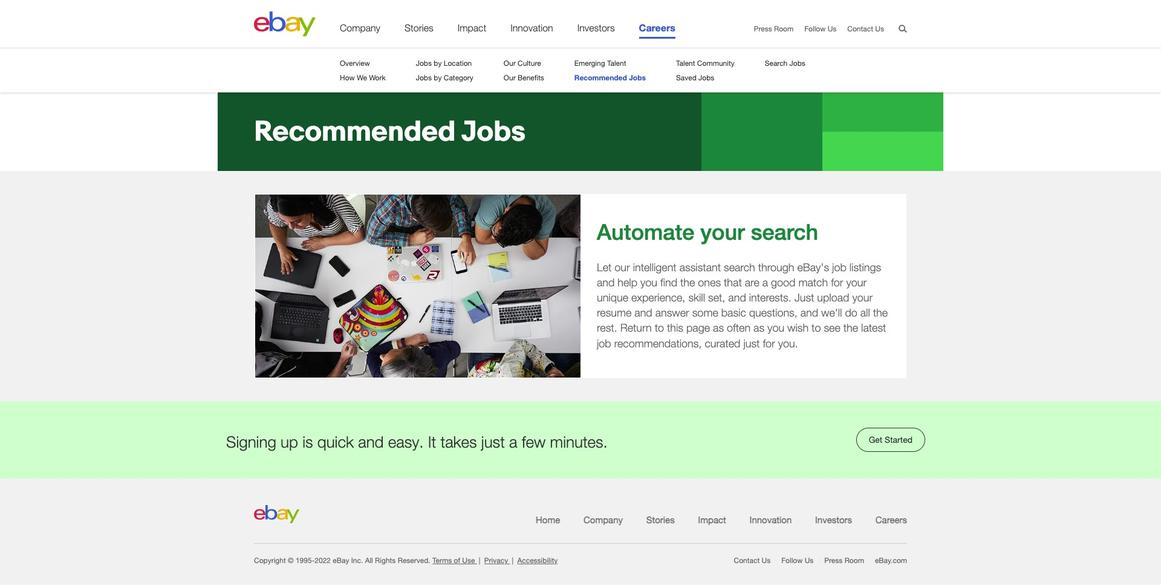 Task type: describe. For each thing, give the bounding box(es) containing it.
our
[[615, 261, 630, 274]]

investors link for the leftmost impact link
[[577, 22, 615, 39]]

innovation link for investors link in site navigation element
[[750, 515, 794, 526]]

curated
[[705, 337, 741, 350]]

use
[[462, 556, 475, 566]]

search inside let our intelligent assistant search through ebay's job listings and help you find the ones that are a good match for your unique experience, skill set, and interests. just upload your resume and answer some basic questions, and we'll do all the rest. return to this page as often as you wish to see the latest job recommendations, curated just for you.
[[724, 261, 755, 274]]

0 vertical spatial follow us
[[805, 24, 837, 33]]

talent inside emerging talent recommended jobs
[[607, 59, 626, 68]]

1 vertical spatial contact us
[[734, 556, 771, 566]]

emerging talent link
[[574, 59, 626, 68]]

0 vertical spatial your
[[701, 219, 745, 245]]

0 horizontal spatial careers
[[639, 22, 675, 33]]

rest.
[[597, 322, 617, 335]]

let
[[597, 261, 612, 274]]

you.
[[778, 337, 798, 350]]

search jobs link
[[765, 59, 806, 68]]

jobs inside emerging talent recommended jobs
[[629, 73, 646, 82]]

recommendations,
[[614, 337, 702, 350]]

our culture link
[[504, 59, 541, 68]]

see
[[824, 322, 841, 335]]

1 horizontal spatial job
[[832, 261, 847, 274]]

ones
[[698, 276, 721, 289]]

0 horizontal spatial investors
[[577, 22, 615, 33]]

2 vertical spatial your
[[852, 292, 873, 304]]

a inside let our intelligent assistant search through ebay's job listings and help you find the ones that are a good match for your unique experience, skill set, and interests. just upload your resume and answer some basic questions, and we'll do all the rest. return to this page as often as you wish to see the latest job recommendations, curated just for you.
[[763, 276, 768, 289]]

are
[[745, 276, 760, 289]]

do
[[845, 307, 858, 319]]

how
[[340, 73, 355, 82]]

company inside site navigation element
[[584, 515, 626, 526]]

2 horizontal spatial the
[[873, 307, 888, 319]]

0 horizontal spatial recommended
[[254, 116, 456, 148]]

terms of use link
[[432, 556, 477, 566]]

0 vertical spatial impact
[[458, 22, 486, 33]]

1 horizontal spatial for
[[831, 276, 843, 289]]

work
[[369, 73, 386, 82]]

1 to from the left
[[655, 322, 664, 335]]

let our intelligent assistant search through ebay's job listings and help you find the ones that are a good match for your unique experience, skill set, and interests. just upload your resume and answer some basic questions, and we'll do all the rest. return to this page as often as you wish to see the latest job recommendations, curated just for you.
[[597, 261, 888, 350]]

experience,
[[631, 292, 686, 304]]

careers link for investors link in site navigation element
[[876, 515, 907, 526]]

innovation link for investors link corresponding to the leftmost impact link
[[511, 22, 553, 39]]

impact inside site navigation element
[[698, 515, 729, 526]]

started
[[885, 435, 913, 445]]

benefits
[[518, 73, 544, 82]]

1 horizontal spatial room
[[845, 556, 864, 566]]

skill
[[689, 292, 705, 304]]

and down let
[[597, 276, 615, 289]]

investors inside site navigation element
[[815, 515, 855, 526]]

rights
[[375, 556, 396, 566]]

is
[[303, 433, 313, 452]]

copyright
[[254, 556, 286, 566]]

stories link for bottom impact link
[[646, 515, 677, 526]]

0 vertical spatial innovation
[[511, 22, 553, 33]]

2 to from the left
[[812, 322, 821, 335]]

0 vertical spatial company
[[340, 22, 380, 33]]

company link for bottom impact link
[[584, 515, 626, 526]]

we'll
[[821, 307, 842, 319]]

0 vertical spatial you
[[641, 276, 658, 289]]

1 vertical spatial job
[[597, 337, 611, 350]]

and down the just
[[801, 307, 818, 319]]

site navigation element
[[254, 511, 907, 529]]

takes
[[441, 433, 477, 452]]

careers link for investors link corresponding to the leftmost impact link
[[639, 22, 675, 39]]

this
[[667, 322, 684, 335]]

some
[[692, 307, 718, 319]]

ebay
[[333, 556, 349, 566]]

and up the basic
[[728, 292, 746, 304]]

overview link
[[340, 59, 370, 68]]

get started
[[869, 435, 913, 445]]

0 vertical spatial follow
[[805, 24, 826, 33]]

culture
[[518, 59, 541, 68]]

automate
[[597, 219, 695, 245]]

0 horizontal spatial press room link
[[754, 24, 794, 33]]

quick
[[317, 433, 354, 452]]

inc.
[[351, 556, 363, 566]]

1 by from the top
[[434, 59, 442, 68]]

0 horizontal spatial follow
[[782, 556, 803, 566]]

wish
[[788, 322, 809, 335]]

terms
[[432, 556, 452, 566]]

search
[[765, 59, 788, 68]]

jobs by location link
[[416, 59, 472, 68]]

talent community link
[[676, 59, 735, 68]]

up
[[281, 433, 298, 452]]

we
[[357, 73, 367, 82]]

answer
[[655, 307, 689, 319]]

return
[[620, 322, 652, 335]]

1 vertical spatial a
[[509, 433, 517, 452]]

interests.
[[749, 292, 792, 304]]

1 horizontal spatial press room
[[825, 556, 864, 566]]

0 vertical spatial press
[[754, 24, 772, 33]]

talent inside talent community saved jobs
[[676, 59, 695, 68]]

privacy link
[[484, 556, 510, 566]]

privacy
[[484, 556, 508, 566]]

signing
[[226, 433, 276, 452]]

copyright © 1995-2022 ebay inc. all rights reserved. terms of use | privacy | accessibility
[[254, 556, 558, 566]]

quick links list containing contact us
[[723, 555, 907, 577]]

that
[[724, 276, 742, 289]]

1 as from the left
[[713, 322, 724, 335]]

1 vertical spatial your
[[846, 276, 867, 289]]

0 vertical spatial stories
[[405, 22, 434, 33]]

ebay.com
[[875, 556, 907, 566]]

accessibility link
[[517, 556, 558, 566]]

get
[[869, 435, 883, 445]]

1995-
[[296, 556, 315, 566]]

1 vertical spatial impact link
[[698, 515, 729, 526]]

ebay's
[[797, 261, 829, 274]]

just
[[795, 292, 814, 304]]

location
[[444, 59, 472, 68]]

overview
[[340, 59, 370, 68]]

resume
[[597, 307, 632, 319]]

page
[[687, 322, 710, 335]]

saved jobs link
[[676, 73, 715, 82]]

careers inside site navigation element
[[876, 515, 907, 526]]

minutes.
[[550, 433, 608, 452]]

0 horizontal spatial room
[[774, 24, 794, 33]]

1 horizontal spatial you
[[768, 322, 785, 335]]

of
[[454, 556, 460, 566]]



Task type: vqa. For each thing, say whether or not it's contained in the screenshot.
Middle
no



Task type: locate. For each thing, give the bounding box(es) containing it.
1 horizontal spatial contact
[[848, 24, 873, 33]]

your up "all"
[[852, 292, 873, 304]]

company link up overview
[[340, 22, 380, 39]]

a
[[763, 276, 768, 289], [509, 433, 517, 452]]

0 vertical spatial quick links list
[[743, 24, 884, 34]]

1 horizontal spatial the
[[844, 322, 858, 335]]

1 vertical spatial follow us
[[782, 556, 814, 566]]

1 horizontal spatial careers
[[876, 515, 907, 526]]

1 horizontal spatial investors link
[[815, 515, 855, 526]]

just right 'takes'
[[481, 433, 505, 452]]

room left ebay.com "link"
[[845, 556, 864, 566]]

1 our from the top
[[504, 59, 516, 68]]

1 horizontal spatial careers link
[[876, 515, 907, 526]]

the right "all"
[[873, 307, 888, 319]]

1 horizontal spatial press
[[825, 556, 843, 566]]

1 vertical spatial careers
[[876, 515, 907, 526]]

job left the listings
[[832, 261, 847, 274]]

1 horizontal spatial talent
[[676, 59, 695, 68]]

1 horizontal spatial company link
[[584, 515, 626, 526]]

1 | from the left
[[479, 556, 481, 566]]

contact us
[[848, 24, 884, 33], [734, 556, 771, 566]]

1 horizontal spatial investors
[[815, 515, 855, 526]]

room
[[774, 24, 794, 33], [845, 556, 864, 566]]

innovation inside site navigation element
[[750, 515, 794, 526]]

0 vertical spatial a
[[763, 276, 768, 289]]

1 vertical spatial just
[[481, 433, 505, 452]]

0 vertical spatial search
[[751, 219, 818, 245]]

investors link for bottom impact link
[[815, 515, 855, 526]]

1 horizontal spatial impact
[[698, 515, 729, 526]]

1 vertical spatial follow us link
[[782, 556, 814, 566]]

1 vertical spatial recommended
[[254, 116, 456, 148]]

impact link
[[458, 22, 486, 39], [698, 515, 729, 526]]

investors link
[[577, 22, 615, 39], [815, 515, 855, 526]]

1 horizontal spatial as
[[754, 322, 765, 335]]

home
[[536, 515, 563, 526]]

1 horizontal spatial innovation link
[[750, 515, 794, 526]]

1 vertical spatial impact
[[698, 515, 729, 526]]

careers link
[[639, 22, 675, 39], [876, 515, 907, 526]]

your down the listings
[[846, 276, 867, 289]]

category
[[444, 73, 474, 82]]

recommended down the emerging talent link
[[574, 73, 627, 82]]

just inside let our intelligent assistant search through ebay's job listings and help you find the ones that are a good match for your unique experience, skill set, and interests. just upload your resume and answer some basic questions, and we'll do all the rest. return to this page as often as you wish to see the latest job recommendations, curated just for you.
[[744, 337, 760, 350]]

jobs
[[416, 59, 432, 68], [790, 59, 806, 68], [416, 73, 432, 82], [629, 73, 646, 82], [699, 73, 715, 82], [461, 116, 526, 148]]

0 vertical spatial by
[[434, 59, 442, 68]]

careers link inside site navigation element
[[876, 515, 907, 526]]

2 talent from the left
[[676, 59, 695, 68]]

2 our from the top
[[504, 73, 516, 82]]

by down jobs by location link
[[434, 73, 442, 82]]

and
[[597, 276, 615, 289], [728, 292, 746, 304], [635, 307, 652, 319], [801, 307, 818, 319], [358, 433, 384, 452]]

talent up recommended jobs link at the top
[[607, 59, 626, 68]]

0 horizontal spatial a
[[509, 433, 517, 452]]

a left few
[[509, 433, 517, 452]]

1 horizontal spatial follow
[[805, 24, 826, 33]]

press left ebay.com "link"
[[825, 556, 843, 566]]

recommended
[[574, 73, 627, 82], [254, 116, 456, 148]]

0 horizontal spatial contact us link
[[734, 556, 771, 566]]

you down questions,
[[768, 322, 785, 335]]

follow us
[[805, 24, 837, 33], [782, 556, 814, 566]]

0 vertical spatial recommended
[[574, 73, 627, 82]]

0 horizontal spatial to
[[655, 322, 664, 335]]

0 horizontal spatial impact link
[[458, 22, 486, 39]]

1 horizontal spatial recommended
[[574, 73, 627, 82]]

1 horizontal spatial contact us
[[848, 24, 884, 33]]

0 vertical spatial job
[[832, 261, 847, 274]]

1 vertical spatial contact
[[734, 556, 760, 566]]

company right the home link
[[584, 515, 626, 526]]

often
[[727, 322, 751, 335]]

1 vertical spatial contact us link
[[734, 556, 771, 566]]

good
[[771, 276, 796, 289]]

few
[[522, 433, 546, 452]]

job down rest.
[[597, 337, 611, 350]]

investors link inside site navigation element
[[815, 515, 855, 526]]

1 horizontal spatial |
[[512, 556, 514, 566]]

overview how we work
[[340, 59, 386, 82]]

through
[[758, 261, 794, 274]]

0 horizontal spatial talent
[[607, 59, 626, 68]]

0 horizontal spatial innovation link
[[511, 22, 553, 39]]

1 vertical spatial press room
[[825, 556, 864, 566]]

for up upload
[[831, 276, 843, 289]]

©
[[288, 556, 294, 566]]

1 vertical spatial you
[[768, 322, 785, 335]]

1 vertical spatial room
[[845, 556, 864, 566]]

press room
[[754, 24, 794, 33], [825, 556, 864, 566]]

questions,
[[749, 307, 798, 319]]

press room link
[[754, 24, 794, 33], [825, 556, 864, 566]]

room up 'search jobs' link
[[774, 24, 794, 33]]

0 horizontal spatial for
[[763, 337, 775, 350]]

reserved.
[[398, 556, 430, 566]]

it
[[428, 433, 436, 452]]

innovation
[[511, 22, 553, 33], [750, 515, 794, 526]]

quick links list containing press room
[[743, 24, 884, 34]]

1 vertical spatial innovation
[[750, 515, 794, 526]]

automate your search
[[597, 219, 818, 245]]

careers
[[639, 22, 675, 33], [876, 515, 907, 526]]

press room link left ebay.com "link"
[[825, 556, 864, 566]]

search up that
[[724, 261, 755, 274]]

0 horizontal spatial you
[[641, 276, 658, 289]]

how we work link
[[340, 73, 386, 82]]

emerging
[[574, 59, 605, 68]]

a right are
[[763, 276, 768, 289]]

help
[[618, 276, 638, 289]]

community
[[697, 59, 735, 68]]

2 vertical spatial the
[[844, 322, 858, 335]]

emerging talent recommended jobs
[[574, 59, 646, 82]]

0 vertical spatial contact us link
[[848, 24, 884, 33]]

company link
[[340, 22, 380, 39], [584, 515, 626, 526]]

intelligent
[[633, 261, 677, 274]]

2022
[[315, 556, 331, 566]]

0 horizontal spatial as
[[713, 322, 724, 335]]

1 vertical spatial company link
[[584, 515, 626, 526]]

0 vertical spatial investors
[[577, 22, 615, 33]]

company link right the home link
[[584, 515, 626, 526]]

latest
[[861, 322, 886, 335]]

0 horizontal spatial contact
[[734, 556, 760, 566]]

0 vertical spatial innovation link
[[511, 22, 553, 39]]

basic
[[721, 307, 746, 319]]

company up overview
[[340, 22, 380, 33]]

you
[[641, 276, 658, 289], [768, 322, 785, 335]]

as
[[713, 322, 724, 335], [754, 322, 765, 335]]

press room up search
[[754, 24, 794, 33]]

0 vertical spatial careers
[[639, 22, 675, 33]]

get started button
[[856, 428, 925, 452]]

2 by from the top
[[434, 73, 442, 82]]

as up curated
[[713, 322, 724, 335]]

1 horizontal spatial press room link
[[825, 556, 864, 566]]

1 vertical spatial follow
[[782, 556, 803, 566]]

1 horizontal spatial a
[[763, 276, 768, 289]]

recommended jobs link
[[574, 73, 646, 82]]

0 vertical spatial investors link
[[577, 22, 615, 39]]

listings
[[850, 261, 881, 274]]

| right privacy link
[[512, 556, 514, 566]]

easy.
[[388, 433, 424, 452]]

press
[[754, 24, 772, 33], [825, 556, 843, 566]]

the up skill
[[680, 276, 695, 289]]

press room left ebay.com "link"
[[825, 556, 864, 566]]

to left see
[[812, 322, 821, 335]]

0 vertical spatial stories link
[[405, 22, 434, 39]]

recommended inside emerging talent recommended jobs
[[574, 73, 627, 82]]

for left you.
[[763, 337, 775, 350]]

1 horizontal spatial just
[[744, 337, 760, 350]]

all
[[365, 556, 373, 566]]

match
[[799, 276, 828, 289]]

0 horizontal spatial careers link
[[639, 22, 675, 39]]

2 | from the left
[[512, 556, 514, 566]]

assistant
[[680, 261, 721, 274]]

1 vertical spatial press room link
[[825, 556, 864, 566]]

1 horizontal spatial innovation
[[750, 515, 794, 526]]

0 horizontal spatial stories
[[405, 22, 434, 33]]

ebay.com link
[[875, 556, 907, 566]]

header logo image
[[254, 506, 299, 524]]

1 vertical spatial innovation link
[[750, 515, 794, 526]]

1 vertical spatial search
[[724, 261, 755, 274]]

recommended down we
[[254, 116, 456, 148]]

your up assistant
[[701, 219, 745, 245]]

1 vertical spatial quick links list
[[723, 555, 907, 577]]

0 vertical spatial impact link
[[458, 22, 486, 39]]

to up recommendations,
[[655, 322, 664, 335]]

1 horizontal spatial impact link
[[698, 515, 729, 526]]

as right often
[[754, 322, 765, 335]]

0 horizontal spatial company
[[340, 22, 380, 33]]

home link
[[536, 515, 563, 526]]

talent up saved
[[676, 59, 695, 68]]

press room link up search
[[754, 24, 794, 33]]

by up jobs by category link
[[434, 59, 442, 68]]

img1 image
[[255, 195, 581, 378]]

contact
[[848, 24, 873, 33], [734, 556, 760, 566]]

1 vertical spatial press
[[825, 556, 843, 566]]

0 vertical spatial company link
[[340, 22, 380, 39]]

1 talent from the left
[[607, 59, 626, 68]]

0 horizontal spatial press room
[[754, 24, 794, 33]]

all
[[861, 307, 870, 319]]

0 horizontal spatial investors link
[[577, 22, 615, 39]]

0 horizontal spatial |
[[479, 556, 481, 566]]

2 as from the left
[[754, 322, 765, 335]]

unique
[[597, 292, 628, 304]]

search up through
[[751, 219, 818, 245]]

just down often
[[744, 337, 760, 350]]

and left easy.
[[358, 433, 384, 452]]

0 vertical spatial press room
[[754, 24, 794, 33]]

|
[[479, 556, 481, 566], [512, 556, 514, 566]]

by
[[434, 59, 442, 68], [434, 73, 442, 82]]

1 vertical spatial for
[[763, 337, 775, 350]]

1 horizontal spatial company
[[584, 515, 626, 526]]

our culture our benefits
[[504, 59, 544, 82]]

0 horizontal spatial the
[[680, 276, 695, 289]]

talent
[[607, 59, 626, 68], [676, 59, 695, 68]]

and up return at the bottom right of the page
[[635, 307, 652, 319]]

stories link for the leftmost impact link
[[405, 22, 434, 39]]

1 vertical spatial investors
[[815, 515, 855, 526]]

recommended jobs
[[254, 116, 526, 148]]

jobs by location jobs by category
[[416, 59, 474, 82]]

jobs inside talent community saved jobs
[[699, 73, 715, 82]]

1 horizontal spatial contact us link
[[848, 24, 884, 33]]

innovation link
[[511, 22, 553, 39], [750, 515, 794, 526]]

0 horizontal spatial company link
[[340, 22, 380, 39]]

talent community saved jobs
[[676, 59, 735, 82]]

accessibility
[[517, 556, 558, 566]]

0 vertical spatial press room link
[[754, 24, 794, 33]]

search
[[751, 219, 818, 245], [724, 261, 755, 274]]

press up search
[[754, 24, 772, 33]]

our benefits link
[[504, 73, 544, 82]]

search jobs
[[765, 59, 806, 68]]

stories inside site navigation element
[[646, 515, 677, 526]]

for
[[831, 276, 843, 289], [763, 337, 775, 350]]

us
[[828, 24, 837, 33], [875, 24, 884, 33], [762, 556, 771, 566], [805, 556, 814, 566]]

the down do
[[844, 322, 858, 335]]

company link for the leftmost impact link
[[340, 22, 380, 39]]

your
[[701, 219, 745, 245], [846, 276, 867, 289], [852, 292, 873, 304]]

1 vertical spatial stories link
[[646, 515, 677, 526]]

0 horizontal spatial job
[[597, 337, 611, 350]]

company
[[340, 22, 380, 33], [584, 515, 626, 526]]

| right use
[[479, 556, 481, 566]]

our left culture
[[504, 59, 516, 68]]

you down intelligent at the right
[[641, 276, 658, 289]]

0 vertical spatial the
[[680, 276, 695, 289]]

1 vertical spatial company
[[584, 515, 626, 526]]

our down "our culture" 'link'
[[504, 73, 516, 82]]

set,
[[708, 292, 725, 304]]

stories link
[[405, 22, 434, 39], [646, 515, 677, 526]]

0 vertical spatial careers link
[[639, 22, 675, 39]]

jobs by category link
[[416, 73, 474, 82]]

quick links list
[[743, 24, 884, 34], [723, 555, 907, 577]]

0 vertical spatial follow us link
[[805, 24, 837, 33]]

saved
[[676, 73, 697, 82]]



